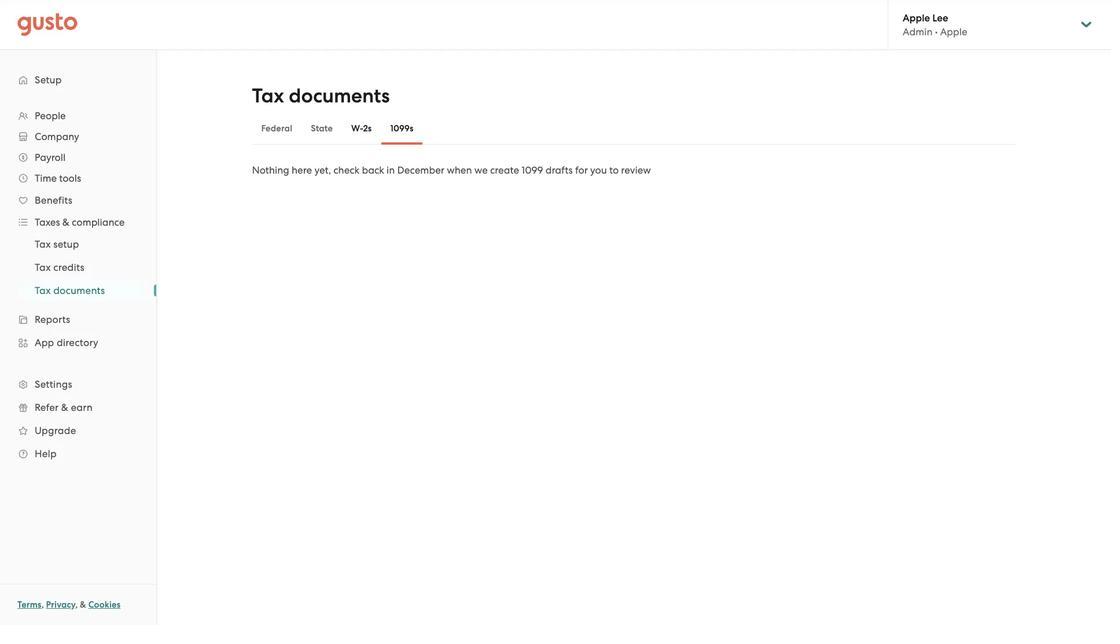 Task type: describe. For each thing, give the bounding box(es) containing it.
tools
[[59, 173, 81, 184]]

directory
[[57, 337, 98, 349]]

tax forms tab list
[[252, 112, 1017, 145]]

earn
[[71, 402, 93, 413]]

you
[[591, 164, 607, 176]]

time
[[35, 173, 57, 184]]

refer & earn
[[35, 402, 93, 413]]

tax setup
[[35, 239, 79, 250]]

privacy link
[[46, 600, 75, 610]]

& for compliance
[[62, 217, 69, 228]]

lee
[[933, 12, 949, 24]]

benefits
[[35, 195, 72, 206]]

1099s
[[390, 123, 414, 134]]

review
[[622, 164, 651, 176]]

tax credits link
[[21, 257, 145, 278]]

when
[[447, 164, 472, 176]]

cookies
[[88, 600, 121, 610]]

0 vertical spatial documents
[[289, 84, 390, 108]]

2s
[[363, 123, 372, 134]]

cookies button
[[88, 598, 121, 612]]

tax documents link
[[21, 280, 145, 301]]

w-2s button
[[342, 115, 381, 142]]

people button
[[12, 105, 145, 126]]

reports link
[[12, 309, 145, 330]]

state
[[311, 123, 333, 134]]

settings
[[35, 379, 72, 390]]

refer & earn link
[[12, 397, 145, 418]]

company button
[[12, 126, 145, 147]]

create
[[490, 164, 519, 176]]

here
[[292, 164, 312, 176]]

in
[[387, 164, 395, 176]]

& for earn
[[61, 402, 68, 413]]

terms link
[[17, 600, 41, 610]]

tax for the tax setup link
[[35, 239, 51, 250]]

•
[[936, 26, 938, 37]]

gusto navigation element
[[0, 50, 156, 484]]

people
[[35, 110, 66, 122]]

tax up 'federal' button
[[252, 84, 284, 108]]

payroll
[[35, 152, 66, 163]]

w-
[[351, 123, 363, 134]]

1099s button
[[381, 115, 423, 142]]

company
[[35, 131, 79, 142]]

1 horizontal spatial apple
[[941, 26, 968, 37]]

documents inside list
[[53, 285, 105, 296]]

time tools
[[35, 173, 81, 184]]

terms , privacy , & cookies
[[17, 600, 121, 610]]

back
[[362, 164, 384, 176]]



Task type: vqa. For each thing, say whether or not it's contained in the screenshot.
Benefits link
yes



Task type: locate. For each thing, give the bounding box(es) containing it.
2 vertical spatial &
[[80, 600, 86, 610]]

list
[[0, 105, 156, 466], [0, 233, 156, 302]]

tax down tax credits
[[35, 285, 51, 296]]

& left cookies
[[80, 600, 86, 610]]

1 list from the top
[[0, 105, 156, 466]]

tax
[[252, 84, 284, 108], [35, 239, 51, 250], [35, 262, 51, 273], [35, 285, 51, 296]]

1 , from the left
[[41, 600, 44, 610]]

0 vertical spatial &
[[62, 217, 69, 228]]

admin
[[903, 26, 933, 37]]

app
[[35, 337, 54, 349]]

nothing here yet, check back in december when we create 1099 drafts for you to review
[[252, 164, 651, 176]]

reports
[[35, 314, 70, 325]]

federal
[[261, 123, 293, 134]]

credits
[[53, 262, 84, 273]]

refer
[[35, 402, 59, 413]]

documents
[[289, 84, 390, 108], [53, 285, 105, 296]]

home image
[[17, 13, 78, 36]]

list containing people
[[0, 105, 156, 466]]

app directory
[[35, 337, 98, 349]]

apple up admin
[[903, 12, 931, 24]]

0 horizontal spatial documents
[[53, 285, 105, 296]]

drafts
[[546, 164, 573, 176]]

setup link
[[12, 69, 145, 90]]

documents down tax credits link
[[53, 285, 105, 296]]

nothing
[[252, 164, 289, 176]]

taxes
[[35, 217, 60, 228]]

1 horizontal spatial tax documents
[[252, 84, 390, 108]]

tax down taxes
[[35, 239, 51, 250]]

setup
[[35, 74, 62, 86]]

2 , from the left
[[75, 600, 78, 610]]

& inside 'refer & earn' link
[[61, 402, 68, 413]]

1 horizontal spatial ,
[[75, 600, 78, 610]]

benefits link
[[12, 190, 145, 211]]

compliance
[[72, 217, 125, 228]]

0 vertical spatial tax documents
[[252, 84, 390, 108]]

to
[[610, 164, 619, 176]]

1 vertical spatial &
[[61, 402, 68, 413]]

yet,
[[315, 164, 331, 176]]

federal button
[[252, 115, 302, 142]]

& right taxes
[[62, 217, 69, 228]]

tax left credits
[[35, 262, 51, 273]]

tax credits
[[35, 262, 84, 273]]

tax documents down credits
[[35, 285, 105, 296]]

time tools button
[[12, 168, 145, 189]]

upgrade link
[[12, 420, 145, 441]]

apple
[[903, 12, 931, 24], [941, 26, 968, 37]]

upgrade
[[35, 425, 76, 437]]

1 horizontal spatial documents
[[289, 84, 390, 108]]

2 list from the top
[[0, 233, 156, 302]]

privacy
[[46, 600, 75, 610]]

1 vertical spatial apple
[[941, 26, 968, 37]]

list containing tax setup
[[0, 233, 156, 302]]

taxes & compliance button
[[12, 212, 145, 233]]

0 horizontal spatial apple
[[903, 12, 931, 24]]

tax for tax documents link on the top of the page
[[35, 285, 51, 296]]

december
[[398, 164, 445, 176]]

apple lee admin • apple
[[903, 12, 968, 37]]

1 vertical spatial tax documents
[[35, 285, 105, 296]]

tax setup link
[[21, 234, 145, 255]]

settings link
[[12, 374, 145, 395]]

, left privacy
[[41, 600, 44, 610]]

apple right the •
[[941, 26, 968, 37]]

setup
[[53, 239, 79, 250]]

tax documents
[[252, 84, 390, 108], [35, 285, 105, 296]]

help
[[35, 448, 57, 460]]

app directory link
[[12, 332, 145, 353]]

w-2s
[[351, 123, 372, 134]]

tax documents inside tax documents link
[[35, 285, 105, 296]]

taxes & compliance
[[35, 217, 125, 228]]

0 horizontal spatial ,
[[41, 600, 44, 610]]

for
[[576, 164, 588, 176]]

,
[[41, 600, 44, 610], [75, 600, 78, 610]]

check
[[334, 164, 360, 176]]

& left the earn
[[61, 402, 68, 413]]

terms
[[17, 600, 41, 610]]

1099
[[522, 164, 543, 176]]

tax documents up state button
[[252, 84, 390, 108]]

state button
[[302, 115, 342, 142]]

we
[[475, 164, 488, 176]]

0 horizontal spatial tax documents
[[35, 285, 105, 296]]

payroll button
[[12, 147, 145, 168]]

1 vertical spatial documents
[[53, 285, 105, 296]]

help link
[[12, 444, 145, 464]]

tax for tax credits link
[[35, 262, 51, 273]]

& inside the taxes & compliance dropdown button
[[62, 217, 69, 228]]

&
[[62, 217, 69, 228], [61, 402, 68, 413], [80, 600, 86, 610]]

0 vertical spatial apple
[[903, 12, 931, 24]]

, left cookies
[[75, 600, 78, 610]]

documents up state button
[[289, 84, 390, 108]]



